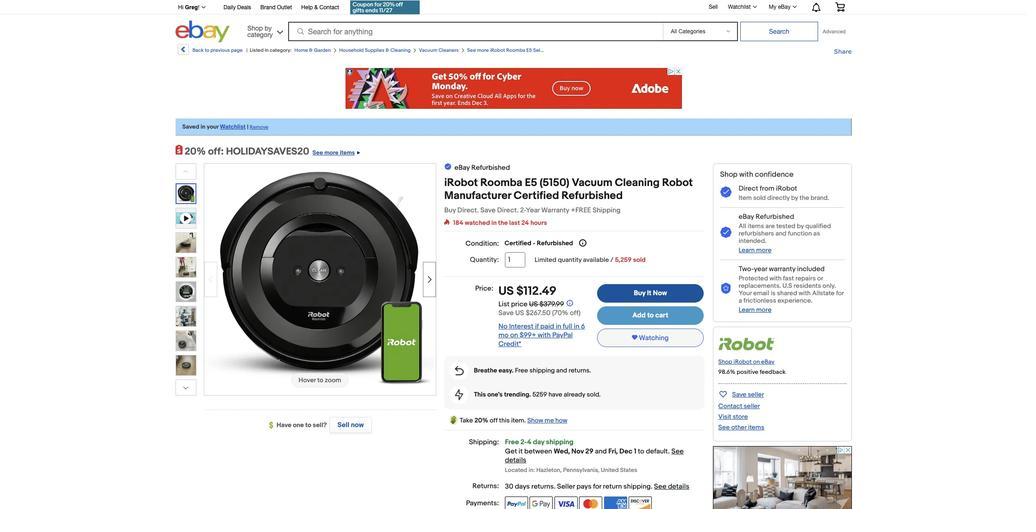 Task type: vqa. For each thing, say whether or not it's contained in the screenshot.
returns,
no



Task type: locate. For each thing, give the bounding box(es) containing it.
cleaning right supplies
[[391, 47, 411, 53]]

direct from irobot item sold directly by the brand.
[[739, 184, 829, 202]]

| left remove button
[[247, 123, 249, 131]]

0 vertical spatial and
[[776, 230, 787, 238]]

certified up year
[[514, 190, 559, 203]]

item
[[739, 194, 752, 202]]

shop with confidence
[[720, 171, 794, 179]]

protected
[[739, 275, 768, 283]]

save
[[481, 206, 496, 215], [499, 309, 514, 318], [733, 391, 747, 399]]

0 vertical spatial watchlist
[[728, 4, 751, 10]]

0 vertical spatial 2-
[[520, 206, 526, 215]]

learn more link
[[739, 247, 772, 254], [739, 306, 772, 314]]

seller up contact seller link
[[748, 391, 764, 399]]

0 horizontal spatial save
[[481, 206, 496, 215]]

1 vertical spatial on
[[753, 359, 760, 366]]

. left seller
[[554, 483, 556, 492]]

learn down intended. at right top
[[739, 247, 755, 254]]

direct.
[[458, 206, 479, 215], [497, 206, 519, 215]]

& right help
[[314, 4, 318, 11]]

seller inside contact seller visit store see other items
[[744, 403, 760, 411]]

1 vertical spatial items
[[748, 222, 764, 230]]

free up get
[[505, 438, 519, 447]]

repairs
[[796, 275, 816, 283]]

sell for sell now
[[338, 421, 350, 430]]

vacuum cleaners link
[[419, 47, 459, 53]]

see details link up pennsylvania,
[[505, 448, 684, 466]]

item direct from brand image
[[719, 335, 774, 354]]

0 vertical spatial buy
[[445, 206, 456, 215]]

1 horizontal spatial 20%
[[475, 417, 488, 425]]

show me how button
[[528, 415, 568, 425]]

see inside contact seller visit store see other items
[[719, 424, 730, 432]]

0 horizontal spatial on
[[510, 331, 518, 340]]

ebay up all
[[739, 213, 754, 222]]

previous
[[211, 47, 230, 53]]

sold right 5,259
[[633, 256, 646, 264]]

sell inside "account" navigation
[[709, 4, 718, 10]]

& for garden
[[309, 47, 313, 53]]

off)
[[570, 309, 581, 318]]

refurbished up manufacturer
[[472, 164, 510, 172]]

1 vertical spatial seller
[[744, 403, 760, 411]]

with right $99+
[[538, 331, 551, 340]]

0 horizontal spatial contact
[[320, 4, 339, 11]]

with details__icon image for ebay refurbished
[[720, 227, 732, 239]]

on up 98.6% positive feedback
[[753, 359, 760, 366]]

1 horizontal spatial for
[[836, 290, 844, 297]]

0 horizontal spatial 20%
[[185, 146, 206, 158]]

0 vertical spatial on
[[510, 331, 518, 340]]

1 learn more link from the top
[[739, 247, 772, 254]]

household
[[339, 47, 364, 53]]

have
[[277, 422, 292, 430]]

roomba down ebay refurbished
[[481, 177, 523, 190]]

watchlist inside watchlist link
[[728, 4, 751, 10]]

this
[[474, 391, 486, 399]]

shop up 98.6%
[[719, 359, 733, 366]]

1 horizontal spatial buy
[[634, 289, 646, 298]]

shop irobot on ebay
[[719, 359, 775, 366]]

available
[[583, 256, 609, 264]]

0 horizontal spatial watchlist link
[[220, 123, 246, 131]]

advanced link
[[818, 22, 851, 41]]

e5 left self-
[[527, 47, 532, 53]]

brand.
[[811, 194, 829, 202]]

1 vertical spatial 20%
[[475, 417, 488, 425]]

. up the discover image
[[651, 483, 653, 492]]

save up watched
[[481, 206, 496, 215]]

.
[[668, 448, 670, 457], [554, 483, 556, 492], [651, 483, 653, 492]]

0 vertical spatial learn more link
[[739, 247, 772, 254]]

1 vertical spatial sell
[[338, 421, 350, 430]]

by for direct
[[791, 194, 799, 202]]

0 horizontal spatial &
[[309, 47, 313, 53]]

0 horizontal spatial details
[[505, 457, 527, 466]]

shop left the confidence
[[720, 171, 738, 179]]

breathe
[[474, 367, 497, 375]]

buy left "it"
[[634, 289, 646, 298]]

sell link
[[705, 4, 722, 10]]

paypal image
[[505, 497, 528, 510]]

0 vertical spatial save
[[481, 206, 496, 215]]

holidaysaves20
[[226, 146, 309, 158]]

2 horizontal spatial &
[[386, 47, 389, 53]]

save up no
[[499, 309, 514, 318]]

0 vertical spatial see details link
[[505, 448, 684, 466]]

e5 inside "irobot roomba e5 (5150) vacuum cleaning robot manufacturer certified refurbished buy direct. save direct. 2-year warranty +free shipping"
[[525, 177, 538, 190]]

1 horizontal spatial watchlist
[[728, 4, 751, 10]]

on right mo
[[510, 331, 518, 340]]

0 vertical spatial 20%
[[185, 146, 206, 158]]

shipping up 5259
[[530, 367, 555, 375]]

details up located
[[505, 457, 527, 466]]

advertisement region
[[345, 68, 682, 109], [713, 447, 852, 510]]

0 horizontal spatial for
[[593, 483, 602, 492]]

no interest if paid in full in 6 mo on $99+ with paypal credit* link
[[499, 323, 585, 349]]

& for contact
[[314, 4, 318, 11]]

certified inside "irobot roomba e5 (5150) vacuum cleaning robot manufacturer certified refurbished buy direct. save direct. 2-year warranty +free shipping"
[[514, 190, 559, 203]]

2 learn from the top
[[739, 306, 755, 314]]

irobot
[[490, 47, 505, 53], [445, 177, 478, 190], [776, 184, 798, 193], [734, 359, 752, 366]]

0 horizontal spatial direct.
[[458, 206, 479, 215]]

1 vertical spatial e5
[[525, 177, 538, 190]]

for right the only.
[[836, 290, 844, 297]]

visit
[[719, 413, 732, 421]]

by
[[265, 24, 272, 32], [791, 194, 799, 202], [797, 222, 804, 230]]

sell now
[[338, 421, 364, 430]]

sell?
[[313, 422, 327, 430]]

brand outlet
[[261, 4, 292, 11]]

deals
[[237, 4, 251, 11]]

1 vertical spatial certified
[[505, 240, 532, 247]]

more for see more irobot roomba e5 self-charging wi-fi connected...
[[477, 47, 489, 53]]

sold inside direct from irobot item sold directly by the brand.
[[754, 194, 766, 202]]

with details__icon image for breathe easy.
[[455, 367, 464, 376]]

1 vertical spatial advertisement region
[[713, 447, 852, 510]]

visit store link
[[719, 413, 748, 421]]

1 learn from the top
[[739, 247, 755, 254]]

outlet
[[277, 4, 292, 11]]

refurbished up +free
[[562, 190, 623, 203]]

29
[[586, 448, 594, 457]]

email
[[754, 290, 770, 297]]

0 horizontal spatial and
[[557, 367, 567, 375]]

your shopping cart image
[[835, 2, 846, 12]]

account navigation
[[173, 0, 852, 16]]

it
[[647, 289, 652, 298]]

1 vertical spatial contact
[[719, 403, 743, 411]]

with details__icon image
[[720, 187, 732, 198], [720, 227, 732, 239], [720, 283, 732, 295], [455, 367, 464, 376], [455, 390, 464, 401]]

2- up 24
[[520, 206, 526, 215]]

shipping up the discover image
[[624, 483, 651, 492]]

None submit
[[741, 22, 818, 41]]

1 vertical spatial free
[[505, 438, 519, 447]]

0 horizontal spatial buy
[[445, 206, 456, 215]]

shop for shop irobot on ebay
[[719, 359, 733, 366]]

1 horizontal spatial details
[[668, 483, 690, 492]]

shop up listed
[[248, 24, 263, 32]]

quantity
[[558, 256, 582, 264]]

and left returns.
[[557, 367, 567, 375]]

us up list
[[499, 285, 514, 299]]

0 vertical spatial cleaning
[[391, 47, 411, 53]]

vacuum
[[419, 47, 438, 53], [572, 177, 613, 190]]

with details__icon image left all
[[720, 227, 732, 239]]

discover image
[[629, 497, 652, 510]]

to right one
[[305, 422, 311, 430]]

irobot up directly
[[776, 184, 798, 193]]

0 vertical spatial the
[[800, 194, 810, 202]]

contact right help
[[320, 4, 339, 11]]

0 horizontal spatial advertisement region
[[345, 68, 682, 109]]

picture 1 of 11 image
[[176, 184, 195, 203]]

by inside shop by category
[[265, 24, 272, 32]]

with details__icon image left your
[[720, 283, 732, 295]]

0 horizontal spatial sell
[[338, 421, 350, 430]]

learn more link down intended. at right top
[[739, 247, 772, 254]]

shop
[[248, 24, 263, 32], [720, 171, 738, 179], [719, 359, 733, 366]]

watchlist link right sell link
[[723, 1, 761, 13]]

picture 4 of 11 image
[[176, 282, 196, 302]]

watching
[[639, 334, 669, 343]]

seller
[[748, 391, 764, 399], [744, 403, 760, 411]]

video 1 of 1 image
[[176, 209, 196, 228]]

see more irobot roomba e5 self-charging wi-fi connected...
[[467, 47, 608, 53]]

ebay right text__icon
[[455, 164, 470, 172]]

1 horizontal spatial direct.
[[497, 206, 519, 215]]

contact seller link
[[719, 403, 760, 411]]

replacements.
[[739, 282, 781, 290]]

0 vertical spatial shop
[[248, 24, 263, 32]]

with details__icon image left the breathe
[[455, 367, 464, 376]]

condition:
[[466, 240, 499, 248]]

by right tested
[[797, 222, 804, 230]]

shop inside shop by category
[[248, 24, 263, 32]]

picture 6 of 11 image
[[176, 331, 196, 351]]

shop irobot on ebay link
[[719, 359, 775, 366]]

1 vertical spatial learn more link
[[739, 306, 772, 314]]

sell inside 'link'
[[338, 421, 350, 430]]

fri,
[[609, 448, 618, 457]]

2 vertical spatial and
[[595, 448, 607, 457]]

with details__icon image left the this
[[455, 390, 464, 401]]

or
[[818, 275, 823, 283]]

a
[[739, 297, 742, 305]]

roomba
[[506, 47, 526, 53], [481, 177, 523, 190]]

to right 1
[[638, 448, 645, 457]]

list
[[499, 300, 510, 309]]

1 vertical spatial learn
[[739, 306, 755, 314]]

contact up visit store link
[[719, 403, 743, 411]]

2 vertical spatial items
[[748, 424, 765, 432]]

& right supplies
[[386, 47, 389, 53]]

2 learn more link from the top
[[739, 306, 772, 314]]

list price us $379.99
[[499, 300, 564, 309]]

save up contact seller link
[[733, 391, 747, 399]]

see for see details
[[672, 448, 684, 457]]

with details__icon image for two-year warranty included
[[720, 283, 732, 295]]

1 vertical spatial vacuum
[[572, 177, 613, 190]]

e5 left the (5150)
[[525, 177, 538, 190]]

in right watched
[[492, 219, 497, 227]]

frictionless
[[744, 297, 777, 305]]

1 horizontal spatial vacuum
[[572, 177, 613, 190]]

1 horizontal spatial save
[[499, 309, 514, 318]]

irobot up positive
[[734, 359, 752, 366]]

share button
[[834, 47, 852, 56]]

1 vertical spatial save
[[499, 309, 514, 318]]

0 vertical spatial by
[[265, 24, 272, 32]]

ebay inside us $112.49 main content
[[455, 164, 470, 172]]

visa image
[[555, 497, 578, 510]]

cart
[[656, 311, 669, 320]]

and inside ebay refurbished all items are tested by qualified refurbishers and function as intended. learn more
[[776, 230, 787, 238]]

1 vertical spatial the
[[498, 219, 508, 227]]

seller inside button
[[748, 391, 764, 399]]

with details__icon image left item
[[720, 187, 732, 198]]

by inside direct from irobot item sold directly by the brand.
[[791, 194, 799, 202]]

learn down a
[[739, 306, 755, 314]]

ebay right "my"
[[778, 4, 791, 10]]

see details link down default
[[654, 483, 690, 492]]

us $112.49
[[499, 285, 557, 299]]

0 horizontal spatial vacuum
[[419, 47, 438, 53]]

help & contact
[[301, 4, 339, 11]]

| left listed
[[246, 47, 248, 53]]

free right easy.
[[515, 367, 528, 375]]

shipping up the wed,
[[546, 438, 574, 447]]

2 vertical spatial save
[[733, 391, 747, 399]]

the left brand.
[[800, 194, 810, 202]]

days
[[515, 483, 530, 492]]

irobot inside "irobot roomba e5 (5150) vacuum cleaning robot manufacturer certified refurbished buy direct. save direct. 2-year warranty +free shipping"
[[445, 177, 478, 190]]

roomba left self-
[[506, 47, 526, 53]]

ebay refurbished all items are tested by qualified refurbishers and function as intended. learn more
[[739, 213, 831, 254]]

by inside ebay refurbished all items are tested by qualified refurbishers and function as intended. learn more
[[797, 222, 804, 230]]

add to cart
[[633, 311, 669, 320]]

0 vertical spatial vacuum
[[419, 47, 438, 53]]

seller down save seller
[[744, 403, 760, 411]]

2 vertical spatial shop
[[719, 359, 733, 366]]

save for save us $267.50 (70% off)
[[499, 309, 514, 318]]

refurbished up "are"
[[756, 213, 795, 222]]

get an extra 20% off image
[[350, 0, 420, 14]]

google pay image
[[530, 497, 553, 510]]

0 vertical spatial watchlist link
[[723, 1, 761, 13]]

0 vertical spatial details
[[505, 457, 527, 466]]

20% inside us $112.49 main content
[[475, 417, 488, 425]]

the left last
[[498, 219, 508, 227]]

0 vertical spatial sold
[[754, 194, 766, 202]]

direct. up watched
[[458, 206, 479, 215]]

watchlist link right the your
[[220, 123, 246, 131]]

in left full
[[556, 323, 562, 331]]

shop by category button
[[243, 21, 285, 41]]

pays
[[577, 483, 592, 492]]

1 vertical spatial roomba
[[481, 177, 523, 190]]

in left the your
[[201, 123, 206, 131]]

0 vertical spatial items
[[340, 149, 355, 157]]

seller for save
[[748, 391, 764, 399]]

hours
[[531, 219, 547, 227]]

& right "home"
[[309, 47, 313, 53]]

0 horizontal spatial watchlist
[[220, 123, 246, 131]]

1 horizontal spatial and
[[595, 448, 607, 457]]

Quantity: text field
[[505, 253, 526, 268]]

2- up it
[[521, 438, 527, 447]]

the inside us $112.49 main content
[[498, 219, 508, 227]]

more for learn more
[[757, 306, 772, 314]]

details down default
[[668, 483, 690, 492]]

1 horizontal spatial us
[[516, 309, 524, 318]]

us down $112.49
[[529, 300, 538, 309]]

see inside see details
[[672, 448, 684, 457]]

1 horizontal spatial advertisement region
[[713, 447, 852, 510]]

1 vertical spatial by
[[791, 194, 799, 202]]

intended.
[[739, 237, 767, 245]]

price
[[511, 300, 528, 309]]

0 horizontal spatial the
[[498, 219, 508, 227]]

see inside see more items link
[[313, 149, 323, 157]]

0 vertical spatial advertisement region
[[345, 68, 682, 109]]

year
[[754, 265, 768, 274]]

learn more link down the frictionless
[[739, 306, 772, 314]]

1 vertical spatial cleaning
[[615, 177, 660, 190]]

between
[[525, 448, 552, 457]]

last
[[509, 219, 520, 227]]

household supplies & cleaning
[[339, 47, 411, 53]]

20% left off
[[475, 417, 488, 425]]

1 vertical spatial and
[[557, 367, 567, 375]]

refurbished inside "irobot roomba e5 (5150) vacuum cleaning robot manufacturer certified refurbished buy direct. save direct. 2-year warranty +free shipping"
[[562, 190, 623, 203]]

vacuum inside "irobot roomba e5 (5150) vacuum cleaning robot manufacturer certified refurbished buy direct. save direct. 2-year warranty +free shipping"
[[572, 177, 613, 190]]

ebay up feedback
[[762, 359, 775, 366]]

and right 29
[[595, 448, 607, 457]]

watchlist right the your
[[220, 123, 246, 131]]

buy up 184
[[445, 206, 456, 215]]

sold
[[754, 194, 766, 202], [633, 256, 646, 264]]

0 vertical spatial contact
[[320, 4, 339, 11]]

with details__icon image for this one's trending.
[[455, 390, 464, 401]]

for right pays
[[593, 483, 602, 492]]

see for see more irobot roomba e5 self-charging wi-fi connected...
[[467, 47, 476, 53]]

picture 5 of 11 image
[[176, 307, 196, 327]]

save inside button
[[733, 391, 747, 399]]

1 vertical spatial for
[[593, 483, 602, 492]]

vacuum left the 'cleaners'
[[419, 47, 438, 53]]

contact inside "link"
[[320, 4, 339, 11]]

0 vertical spatial certified
[[514, 190, 559, 203]]

shop for shop by category
[[248, 24, 263, 32]]

0 vertical spatial learn
[[739, 247, 755, 254]]

cleaning inside "irobot roomba e5 (5150) vacuum cleaning robot manufacturer certified refurbished buy direct. save direct. 2-year warranty +free shipping"
[[615, 177, 660, 190]]

& inside "link"
[[314, 4, 318, 11]]

us up interest
[[516, 309, 524, 318]]

by right directly
[[791, 194, 799, 202]]

1 horizontal spatial sell
[[709, 4, 718, 10]]

get
[[505, 448, 517, 457]]

contact seller visit store see other items
[[719, 403, 765, 432]]

irobot down text__icon
[[445, 177, 478, 190]]

1 horizontal spatial cleaning
[[615, 177, 660, 190]]

save inside "irobot roomba e5 (5150) vacuum cleaning robot manufacturer certified refurbished buy direct. save direct. 2-year warranty +free shipping"
[[481, 206, 496, 215]]

for inside 'protected with fast repairs or replacements. u.s residents only. your email is shared with allstate for a frictionless experience.'
[[836, 290, 844, 297]]

vacuum up +free
[[572, 177, 613, 190]]

see details
[[505, 448, 684, 466]]

certified left -
[[505, 240, 532, 247]]

sold down the from
[[754, 194, 766, 202]]

0 vertical spatial seller
[[748, 391, 764, 399]]

watchlist right sell link
[[728, 4, 751, 10]]

1 horizontal spatial the
[[800, 194, 810, 202]]

. right 1
[[668, 448, 670, 457]]

$267.50
[[526, 309, 551, 318]]

items inside contact seller visit store see other items
[[748, 424, 765, 432]]

2 vertical spatial shipping
[[624, 483, 651, 492]]

save us $267.50 (70% off)
[[499, 309, 581, 318]]

direct. up last
[[497, 206, 519, 215]]

shop by category banner
[[173, 0, 852, 45]]

1 horizontal spatial sold
[[754, 194, 766, 202]]

master card image
[[579, 497, 603, 510]]

ebay inside "account" navigation
[[778, 4, 791, 10]]

save for save seller
[[733, 391, 747, 399]]

limited quantity available / 5,259 sold
[[535, 256, 646, 264]]

learn more
[[739, 306, 772, 314]]

$99+
[[520, 331, 536, 340]]

and right "are"
[[776, 230, 787, 238]]

2 vertical spatial by
[[797, 222, 804, 230]]

in:
[[529, 467, 535, 475]]

20% left off:
[[185, 146, 206, 158]]

1 vertical spatial details
[[668, 483, 690, 492]]

1 vertical spatial shop
[[720, 171, 738, 179]]

trending.
[[504, 391, 531, 399]]

by down brand
[[265, 24, 272, 32]]

cleaning left robot
[[615, 177, 660, 190]]

1 vertical spatial watchlist link
[[220, 123, 246, 131]]

0 vertical spatial sell
[[709, 4, 718, 10]]

irobot roomba e5 (5150) vacuum cleaning robot manufacturer certified refurbished - picture 1 of 11 image
[[204, 172, 436, 386]]

0 vertical spatial for
[[836, 290, 844, 297]]



Task type: describe. For each thing, give the bounding box(es) containing it.
one's
[[488, 391, 503, 399]]

back to previous page link
[[177, 44, 243, 58]]

text__icon image
[[445, 163, 452, 172]]

| listed in category:
[[246, 47, 292, 53]]

shop for shop with confidence
[[720, 171, 738, 179]]

see more items
[[313, 149, 355, 157]]

20% off: holidaysaves20
[[185, 146, 309, 158]]

24
[[522, 219, 529, 227]]

irobot down the search for anything 'text field'
[[490, 47, 505, 53]]

5259
[[533, 391, 547, 399]]

picture 7 of 11 image
[[176, 356, 196, 376]]

vacuum cleaners
[[419, 47, 459, 53]]

5,259
[[615, 256, 632, 264]]

Search for anything text field
[[290, 23, 661, 40]]

with down two-year warranty included
[[770, 275, 782, 283]]

see more items link
[[309, 146, 360, 158]]

in left 6
[[574, 323, 580, 331]]

your
[[739, 290, 752, 297]]

garden
[[314, 47, 331, 53]]

184
[[453, 219, 464, 227]]

shipping:
[[469, 438, 499, 447]]

1 horizontal spatial on
[[753, 359, 760, 366]]

0 horizontal spatial .
[[554, 483, 556, 492]]

6
[[581, 323, 585, 331]]

interest
[[509, 323, 534, 331]]

roomba inside "irobot roomba e5 (5150) vacuum cleaning robot manufacturer certified refurbished buy direct. save direct. 2-year warranty +free shipping"
[[481, 177, 523, 190]]

are
[[766, 222, 775, 230]]

get it between wed, nov 29 and fri, dec 1 to default .
[[505, 448, 672, 457]]

1 vertical spatial watchlist
[[220, 123, 246, 131]]

off
[[490, 417, 498, 425]]

connected...
[[579, 47, 608, 53]]

refurbished inside ebay refurbished all items are tested by qualified refurbishers and function as intended. learn more
[[756, 213, 795, 222]]

details inside see details
[[505, 457, 527, 466]]

$112.49
[[517, 285, 557, 299]]

this one's trending. 5259 have already sold.
[[474, 391, 601, 399]]

sell for sell
[[709, 4, 718, 10]]

breathe easy. free shipping and returns.
[[474, 367, 591, 375]]

off:
[[208, 146, 224, 158]]

1 vertical spatial shipping
[[546, 438, 574, 447]]

more information - about this item condition image
[[579, 240, 587, 247]]

save seller
[[733, 391, 764, 399]]

sold inside us $112.49 main content
[[633, 256, 646, 264]]

have one to sell?
[[277, 422, 327, 430]]

0 vertical spatial e5
[[527, 47, 532, 53]]

1 direct. from the left
[[458, 206, 479, 215]]

household supplies & cleaning link
[[339, 47, 411, 53]]

greg
[[185, 4, 198, 11]]

98.6%
[[719, 369, 736, 376]]

(5150)
[[540, 177, 570, 190]]

2 direct. from the left
[[497, 206, 519, 215]]

1 vertical spatial |
[[247, 123, 249, 131]]

2 horizontal spatial us
[[529, 300, 538, 309]]

1 horizontal spatial .
[[651, 483, 653, 492]]

default
[[646, 448, 668, 457]]

save seller button
[[719, 389, 764, 400]]

add to cart link
[[597, 307, 704, 325]]

function
[[788, 230, 812, 238]]

warranty
[[769, 265, 796, 274]]

98.6% positive feedback
[[719, 369, 786, 376]]

irobot inside direct from irobot item sold directly by the brand.
[[776, 184, 798, 193]]

1
[[634, 448, 637, 457]]

category:
[[270, 47, 292, 53]]

more inside ebay refurbished all items are tested by qualified refurbishers and function as intended. learn more
[[757, 247, 772, 254]]

on inside "no interest if paid in full in 6 mo on $99+ with paypal credit*"
[[510, 331, 518, 340]]

2 horizontal spatial .
[[668, 448, 670, 457]]

picture 3 of 11 image
[[176, 258, 196, 278]]

with inside "no interest if paid in full in 6 mo on $99+ with paypal credit*"
[[538, 331, 551, 340]]

0 vertical spatial shipping
[[530, 367, 555, 375]]

0 horizontal spatial cleaning
[[391, 47, 411, 53]]

hazleton,
[[537, 467, 562, 475]]

free 2-4 day shipping
[[505, 438, 574, 447]]

picture 2 of 11 image
[[176, 233, 196, 253]]

to left cart
[[648, 311, 654, 320]]

tested
[[777, 222, 796, 230]]

/
[[611, 256, 614, 264]]

robot
[[662, 177, 693, 190]]

ebay inside ebay refurbished all items are tested by qualified refurbishers and function as intended. learn more
[[739, 213, 754, 222]]

by for ebay
[[797, 222, 804, 230]]

me
[[545, 417, 554, 425]]

buy inside "irobot roomba e5 (5150) vacuum cleaning robot manufacturer certified refurbished buy direct. save direct. 2-year warranty +free shipping"
[[445, 206, 456, 215]]

listed
[[250, 47, 264, 53]]

no interest if paid in full in 6 mo on $99+ with paypal credit*
[[499, 323, 585, 349]]

paid
[[541, 323, 554, 331]]

watching button
[[597, 329, 704, 348]]

0 vertical spatial |
[[246, 47, 248, 53]]

sold.
[[587, 391, 601, 399]]

category
[[248, 31, 273, 38]]

see other items link
[[719, 424, 765, 432]]

2- inside "irobot roomba e5 (5150) vacuum cleaning robot manufacturer certified refurbished buy direct. save direct. 2-year warranty +free shipping"
[[520, 206, 526, 215]]

my ebay
[[769, 4, 791, 10]]

none submit inside shop by category banner
[[741, 22, 818, 41]]

already
[[564, 391, 585, 399]]

more for see more items
[[325, 149, 339, 157]]

dollar sign image
[[269, 422, 277, 430]]

seller for contact
[[744, 403, 760, 411]]

1 vertical spatial 2-
[[521, 438, 527, 447]]

feedback
[[760, 369, 786, 376]]

saved
[[182, 123, 199, 131]]

mo
[[499, 331, 509, 340]]

0 vertical spatial free
[[515, 367, 528, 375]]

home & garden link
[[295, 47, 331, 53]]

directly
[[768, 194, 790, 202]]

states
[[620, 467, 638, 475]]

dec
[[620, 448, 633, 457]]

1 vertical spatial see details link
[[654, 483, 690, 492]]

back
[[193, 47, 204, 53]]

american express image
[[604, 497, 627, 510]]

shop by category
[[248, 24, 273, 38]]

home
[[295, 47, 308, 53]]

brand outlet link
[[261, 3, 292, 13]]

as
[[814, 230, 820, 238]]

us $112.49 main content
[[445, 163, 705, 510]]

0 vertical spatial roomba
[[506, 47, 526, 53]]

in right listed
[[265, 47, 269, 53]]

learn more link for two-year warranty included
[[739, 306, 772, 314]]

easy.
[[499, 367, 514, 375]]

returns
[[532, 483, 554, 492]]

saved in your watchlist | remove
[[182, 123, 268, 131]]

manufacturer
[[445, 190, 511, 203]]

1 vertical spatial buy
[[634, 289, 646, 298]]

learn inside ebay refurbished all items are tested by qualified refurbishers and function as intended. learn more
[[739, 247, 755, 254]]

my
[[769, 4, 777, 10]]

for inside us $112.49 main content
[[593, 483, 602, 492]]

with details__icon image for direct from irobot
[[720, 187, 732, 198]]

u.s
[[783, 282, 793, 290]]

show
[[528, 417, 543, 425]]

no
[[499, 323, 508, 331]]

0 horizontal spatial us
[[499, 285, 514, 299]]

year
[[526, 206, 540, 215]]

with up direct
[[740, 171, 754, 179]]

1 horizontal spatial watchlist link
[[723, 1, 761, 13]]

refurbished up limited
[[537, 240, 573, 247]]

pennsylvania,
[[563, 467, 600, 475]]

protected with fast repairs or replacements. u.s residents only. your email is shared with allstate for a frictionless experience.
[[739, 275, 844, 305]]

learn more link for ebay refurbished
[[739, 247, 772, 254]]

confidence
[[755, 171, 794, 179]]

payments:
[[466, 500, 499, 508]]

with down repairs
[[799, 290, 811, 297]]

contact inside contact seller visit store see other items
[[719, 403, 743, 411]]

items inside ebay refurbished all items are tested by qualified refurbishers and function as intended. learn more
[[748, 222, 764, 230]]

only.
[[823, 282, 836, 290]]

how
[[556, 417, 568, 425]]

the inside direct from irobot item sold directly by the brand.
[[800, 194, 810, 202]]

see for see more items
[[313, 149, 323, 157]]

to right back
[[205, 47, 209, 53]]

price:
[[475, 285, 494, 293]]

back to previous page
[[193, 47, 243, 53]]

!
[[198, 4, 200, 11]]



